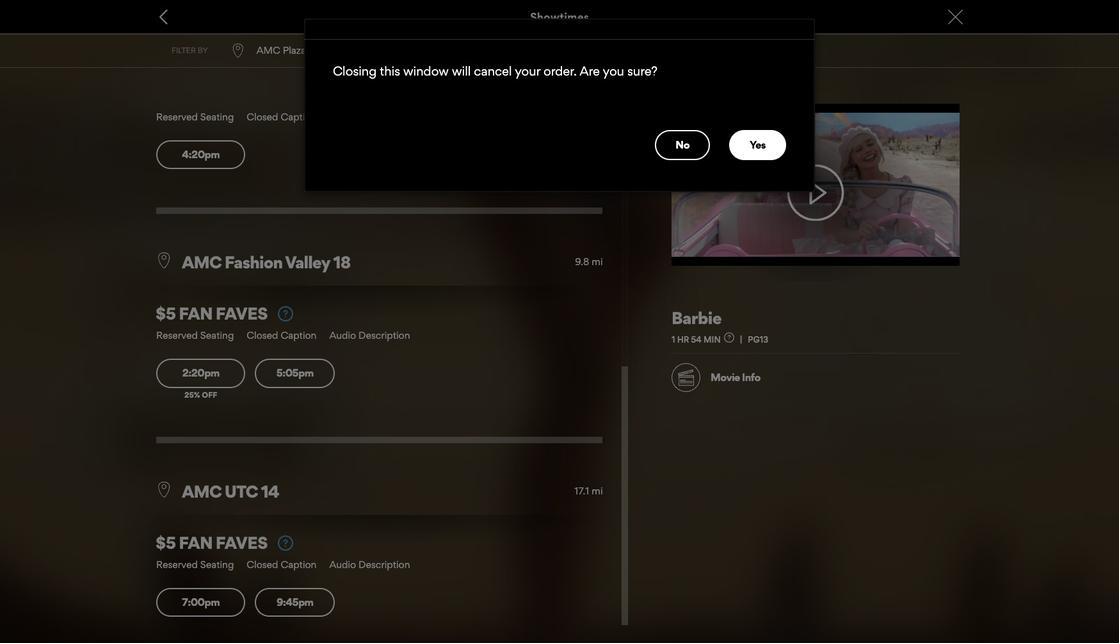 Task type: locate. For each thing, give the bounding box(es) containing it.
25%
[[184, 390, 200, 400]]

$5 fan faves up 4:20pm on the left of the page
[[156, 84, 268, 105]]

caption
[[281, 111, 317, 123], [281, 330, 317, 342], [281, 558, 317, 571]]

audio description for amc fashion valley 18
[[330, 330, 410, 342]]

closed caption for 14
[[247, 558, 317, 571]]

2 vertical spatial closed caption
[[247, 558, 317, 571]]

2 closed caption from the top
[[247, 330, 317, 342]]

2 audio description from the top
[[330, 558, 410, 571]]

1 hr 54 min
[[672, 334, 721, 345]]

seating
[[200, 111, 234, 123], [200, 330, 234, 342], [200, 558, 234, 571]]

more information about $5 fan faves image down amc fashion valley 18
[[278, 306, 293, 322]]

17.1
[[575, 485, 590, 497]]

7:00pm
[[182, 596, 220, 608]]

1 vertical spatial 14
[[261, 481, 279, 501]]

2 reserved seating from the top
[[156, 330, 234, 342]]

1 vertical spatial closed
[[247, 330, 278, 342]]

seating for utc
[[200, 558, 234, 571]]

1 vertical spatial faves
[[216, 303, 268, 324]]

1 audio from the top
[[330, 330, 356, 342]]

14 right utc
[[261, 481, 279, 501]]

1 reserved from the top
[[156, 111, 198, 123]]

14 right bonita
[[340, 44, 350, 56]]

3 faves from the top
[[216, 532, 268, 553]]

5:05pm button
[[255, 359, 335, 388]]

reserved up 2:20pm
[[156, 330, 198, 342]]

2 audio from the top
[[330, 558, 356, 571]]

1 fan from the top
[[179, 84, 213, 105]]

1 closed caption from the top
[[247, 111, 317, 123]]

0 vertical spatial $5 fan faves
[[156, 84, 268, 105]]

play trailer for barbie image
[[672, 104, 960, 266], [770, 164, 862, 221]]

2 vertical spatial seating
[[200, 558, 234, 571]]

movie
[[711, 371, 741, 384]]

2 vertical spatial faves
[[216, 532, 268, 553]]

seating up 2:20pm
[[200, 330, 234, 342]]

2 $5 fan faves from the top
[[156, 303, 268, 324]]

$5 for amc utc 14
[[156, 532, 176, 553]]

fan for amc utc 14
[[179, 532, 213, 553]]

fan up 4:20pm on the left of the page
[[179, 84, 213, 105]]

1 audio description from the top
[[330, 330, 410, 342]]

0 vertical spatial caption
[[281, 111, 317, 123]]

2 $5 from the top
[[156, 303, 176, 324]]

reserved for amc fashion valley 18
[[156, 330, 198, 342]]

amc for amc utc 14
[[182, 481, 222, 501]]

reserved seating up 2:20pm
[[156, 330, 234, 342]]

2 vertical spatial caption
[[281, 558, 317, 571]]

amc left utc
[[182, 481, 222, 501]]

3 seating from the top
[[200, 558, 234, 571]]

1 vertical spatial audio
[[330, 558, 356, 571]]

audio
[[330, 330, 356, 342], [330, 558, 356, 571]]

utc
[[225, 481, 258, 501]]

seating up 4:20pm on the left of the page
[[200, 111, 234, 123]]

1 more information about $5 fan faves image from the top
[[278, 306, 293, 322]]

1 horizontal spatial 14
[[340, 44, 350, 56]]

$5 fan faves for fashion
[[156, 303, 268, 324]]

1 description from the top
[[359, 330, 410, 342]]

hr
[[678, 334, 690, 345]]

2 caption from the top
[[281, 330, 317, 342]]

plaza
[[283, 44, 306, 56]]

2 vertical spatial reserved
[[156, 558, 198, 571]]

1 vertical spatial fan
[[179, 303, 213, 324]]

1 vertical spatial reserved seating
[[156, 330, 234, 342]]

2 description from the top
[[359, 558, 410, 571]]

1 vertical spatial reserved
[[156, 330, 198, 342]]

$5 fan faves up 2:20pm
[[156, 303, 268, 324]]

reserved up 4:20pm on the left of the page
[[156, 111, 198, 123]]

fan up 2:20pm
[[179, 303, 213, 324]]

2 faves from the top
[[216, 303, 268, 324]]

2 vertical spatial reserved seating
[[156, 558, 234, 571]]

mi right 17.1
[[592, 485, 603, 497]]

1 vertical spatial amc
[[182, 252, 222, 273]]

window
[[404, 63, 449, 79]]

audio up 5:05pm 'button'
[[330, 330, 356, 342]]

more information about $5 fan faves image up 9:45pm
[[278, 535, 293, 551]]

$5
[[156, 84, 176, 105], [156, 303, 176, 324], [156, 532, 176, 553]]

reserved seating up 4:20pm on the left of the page
[[156, 111, 234, 123]]

amc left plaza
[[257, 44, 280, 56]]

description
[[359, 330, 410, 342], [359, 558, 410, 571]]

2 reserved from the top
[[156, 330, 198, 342]]

0 vertical spatial reserved
[[156, 111, 198, 123]]

bonita
[[309, 44, 338, 56]]

0 vertical spatial reserved seating
[[156, 111, 234, 123]]

0 vertical spatial description
[[359, 330, 410, 342]]

reserved seating up 7:00pm
[[156, 558, 234, 571]]

fan
[[179, 84, 213, 105], [179, 303, 213, 324], [179, 532, 213, 553]]

0 vertical spatial amc
[[257, 44, 280, 56]]

more information about $5 fan faves image
[[278, 306, 293, 322], [278, 535, 293, 551]]

1 vertical spatial more information about $5 fan faves image
[[278, 535, 293, 551]]

mi right 9.8
[[592, 256, 603, 268]]

2 closed from the top
[[247, 330, 278, 342]]

audio description
[[330, 330, 410, 342], [330, 558, 410, 571]]

more information about $5 fan faves image for valley
[[278, 306, 293, 322]]

barbie
[[672, 308, 722, 328]]

reserved
[[156, 111, 198, 123], [156, 330, 198, 342], [156, 558, 198, 571]]

1 hr 54 min button
[[672, 332, 749, 345]]

2 mi from the top
[[592, 485, 603, 497]]

0 vertical spatial audio
[[330, 330, 356, 342]]

2 seating from the top
[[200, 330, 234, 342]]

1 vertical spatial closed caption
[[247, 330, 317, 342]]

0 vertical spatial faves
[[216, 84, 268, 105]]

amc
[[257, 44, 280, 56], [182, 252, 222, 273], [182, 481, 222, 501]]

faves
[[216, 84, 268, 105], [216, 303, 268, 324], [216, 532, 268, 553]]

0 vertical spatial $5
[[156, 84, 176, 105]]

movie info button
[[672, 363, 761, 392]]

$5 fan faves down amc utc 14 link
[[156, 532, 268, 553]]

3 reserved from the top
[[156, 558, 198, 571]]

14
[[340, 44, 350, 56], [261, 481, 279, 501]]

mi
[[592, 256, 603, 268], [592, 485, 603, 497]]

0 vertical spatial more information about $5 fan faves image
[[278, 306, 293, 322]]

3 reserved seating from the top
[[156, 558, 234, 571]]

2 more information about $5 fan faves image from the top
[[278, 535, 293, 551]]

closed for fashion
[[247, 330, 278, 342]]

1 vertical spatial seating
[[200, 330, 234, 342]]

1 $5 from the top
[[156, 84, 176, 105]]

closed caption
[[247, 111, 317, 123], [247, 330, 317, 342], [247, 558, 317, 571]]

0 vertical spatial fan
[[179, 84, 213, 105]]

3 $5 fan faves from the top
[[156, 532, 268, 553]]

audio up 9:45pm button
[[330, 558, 356, 571]]

2 vertical spatial fan
[[179, 532, 213, 553]]

amc utc 14
[[182, 481, 279, 501]]

$5 fan faves
[[156, 84, 268, 105], [156, 303, 268, 324], [156, 532, 268, 553]]

yes
[[750, 139, 766, 151]]

7:00pm button
[[156, 588, 246, 617]]

amc left fashion
[[182, 252, 222, 273]]

1 vertical spatial caption
[[281, 330, 317, 342]]

seating up 7:00pm
[[200, 558, 234, 571]]

closed
[[247, 111, 278, 123], [247, 330, 278, 342], [247, 558, 278, 571]]

2 vertical spatial $5 fan faves
[[156, 532, 268, 553]]

2 vertical spatial closed
[[247, 558, 278, 571]]

1 vertical spatial $5
[[156, 303, 176, 324]]

3 $5 from the top
[[156, 532, 176, 553]]

closing
[[333, 63, 377, 79]]

reserved seating
[[156, 111, 234, 123], [156, 330, 234, 342], [156, 558, 234, 571]]

3 caption from the top
[[281, 558, 317, 571]]

reserved seating for amc fashion valley 18
[[156, 330, 234, 342]]

3 closed caption from the top
[[247, 558, 317, 571]]

amc utc 14 link
[[156, 481, 279, 501]]

1 vertical spatial audio description
[[330, 558, 410, 571]]

0 vertical spatial closed caption
[[247, 111, 317, 123]]

$5 fan faves for utc
[[156, 532, 268, 553]]

reserved up 7:00pm
[[156, 558, 198, 571]]

close this dialog image
[[1097, 618, 1110, 631]]

0 vertical spatial seating
[[200, 111, 234, 123]]

2 fan from the top
[[179, 303, 213, 324]]

min
[[704, 334, 721, 345]]

1 vertical spatial description
[[359, 558, 410, 571]]

1 vertical spatial $5 fan faves
[[156, 303, 268, 324]]

2 vertical spatial $5
[[156, 532, 176, 553]]

0 vertical spatial mi
[[592, 256, 603, 268]]

2 vertical spatial amc
[[182, 481, 222, 501]]

0 vertical spatial closed
[[247, 111, 278, 123]]

amc plaza bonita 14
[[257, 44, 350, 56]]

closing this window will cancel your order.  are you sure?
[[333, 63, 658, 79]]

1 seating from the top
[[200, 111, 234, 123]]

3 closed from the top
[[247, 558, 278, 571]]

fan down amc utc 14 link
[[179, 532, 213, 553]]

0 vertical spatial audio description
[[330, 330, 410, 342]]

18
[[333, 252, 351, 273]]

0 horizontal spatial 14
[[261, 481, 279, 501]]

3 fan from the top
[[179, 532, 213, 553]]

order.
[[544, 63, 577, 79]]

info
[[743, 371, 761, 384]]

1 vertical spatial mi
[[592, 485, 603, 497]]

1 mi from the top
[[592, 256, 603, 268]]

mi for amc fashion valley 18
[[592, 256, 603, 268]]

faves for fashion
[[216, 303, 268, 324]]

closed for utc
[[247, 558, 278, 571]]



Task type: describe. For each thing, give the bounding box(es) containing it.
yes button
[[730, 130, 787, 160]]

caption for 14
[[281, 558, 317, 571]]

pg13
[[749, 334, 769, 345]]

amc for amc plaza bonita 14
[[257, 44, 280, 56]]

audio for amc utc 14
[[330, 558, 356, 571]]

no
[[676, 139, 690, 151]]

$5 for amc fashion valley 18
[[156, 303, 176, 324]]

4:20pm button
[[156, 140, 246, 169]]

reserved for amc utc 14
[[156, 558, 198, 571]]

movie info
[[711, 371, 761, 384]]

1 closed from the top
[[247, 111, 278, 123]]

amc for amc fashion valley 18
[[182, 252, 222, 273]]

caption for valley
[[281, 330, 317, 342]]

1
[[672, 334, 676, 345]]

sure?
[[628, 63, 658, 79]]

off
[[202, 390, 218, 400]]

2:20pm button
[[156, 359, 246, 388]]

description for amc utc 14
[[359, 558, 410, 571]]

mi for amc utc 14
[[592, 485, 603, 497]]

audio description for amc utc 14
[[330, 558, 410, 571]]

showtimes
[[530, 10, 589, 23]]

you
[[603, 63, 625, 79]]

description for amc fashion valley 18
[[359, 330, 410, 342]]

valley
[[285, 252, 330, 273]]

cancel
[[474, 63, 512, 79]]

0 vertical spatial 14
[[340, 44, 350, 56]]

25% off
[[184, 390, 218, 400]]

this
[[380, 63, 400, 79]]

closed caption for valley
[[247, 330, 317, 342]]

1 reserved seating from the top
[[156, 111, 234, 123]]

more information about image
[[724, 332, 735, 343]]

2:20pm
[[182, 367, 220, 380]]

1 $5 fan faves from the top
[[156, 84, 268, 105]]

17.1 miles element
[[575, 485, 603, 497]]

9:45pm button
[[255, 588, 335, 617]]

1 caption from the top
[[281, 111, 317, 123]]

fashion
[[225, 252, 283, 273]]

your
[[515, 63, 541, 79]]

9.8 miles element
[[575, 256, 603, 268]]

fan for amc fashion valley 18
[[179, 303, 213, 324]]

are
[[580, 63, 600, 79]]

5:05pm
[[277, 367, 314, 380]]

17.1 mi
[[575, 485, 603, 497]]

54
[[692, 334, 702, 345]]

9:45pm
[[277, 596, 314, 608]]

9.8
[[575, 256, 590, 268]]

no button
[[656, 130, 710, 160]]

faves for utc
[[216, 532, 268, 553]]

audio for amc fashion valley 18
[[330, 330, 356, 342]]

reserved seating for amc utc 14
[[156, 558, 234, 571]]

more information about $5 fan faves image for 14
[[278, 535, 293, 551]]

4:20pm
[[182, 148, 220, 161]]

will
[[452, 63, 471, 79]]

9.8 mi
[[575, 256, 603, 268]]

amc fashion valley 18
[[182, 252, 351, 273]]

amc fashion valley 18 link
[[156, 252, 351, 273]]

1 faves from the top
[[216, 84, 268, 105]]

seating for fashion
[[200, 330, 234, 342]]



Task type: vqa. For each thing, say whether or not it's contained in the screenshot.
get tickets
no



